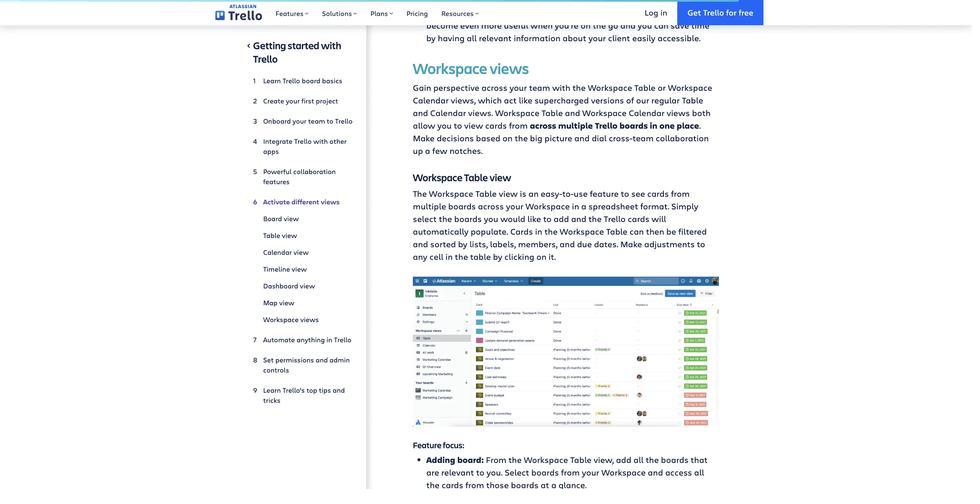 Task type: describe. For each thing, give the bounding box(es) containing it.
trello inside getting started with trello
[[253, 52, 278, 66]]

place
[[677, 120, 699, 131]]

board:
[[457, 454, 484, 466]]

add inside from the workspace table view, add all the boards that are relevant to you. select boards from your workspace and access all the cards from those boards at a glance.
[[616, 454, 632, 466]]

information
[[514, 32, 561, 44]]

view for map view is also available on mobile through the trello app. location-based projects or services become even more useful when you're on the go and you can save time by having all relevant information about your client easily accessible.
[[613, 0, 632, 6]]

first
[[302, 96, 314, 105]]

different
[[292, 197, 319, 207]]

workspace views link
[[253, 311, 353, 328]]

your inside 'gain perspective across your team with the workspace table or workspace calendar views, which act like supercharged versions of our regular table and calendar views. workspace table and workspace calendar views both allow you to view cards from'
[[510, 82, 527, 93]]

client
[[608, 32, 630, 44]]

controls
[[263, 365, 289, 374]]

views up act
[[490, 58, 529, 78]]

the
[[413, 188, 427, 199]]

cards inside from the workspace table view, add all the boards that are relevant to you. select boards from your workspace and access all the cards from those boards at a glance.
[[442, 480, 463, 489]]

2 horizontal spatial all
[[694, 467, 704, 478]]

workspace down easy-
[[526, 200, 570, 212]]

table
[[470, 251, 491, 262]]

those
[[486, 480, 509, 489]]

boards up populate.
[[454, 213, 482, 224]]

workspace right the
[[429, 188, 473, 199]]

map for map view is also available on mobile through the trello app. location-based projects or services become even more useful when you're on the go and you can save time by having all relevant information about your client easily accessible.
[[593, 0, 611, 6]]

calendar down gain
[[413, 94, 449, 106]]

glance.
[[559, 480, 587, 489]]

all inside the map view is also available on mobile through the trello app. location-based projects or services become even more useful when you're on the go and you can save time by having all relevant information about your client easily accessible.
[[467, 32, 477, 44]]

in right the log
[[661, 7, 668, 17]]

is inside the map view is also available on mobile through the trello app. location-based projects or services become even more useful when you're on the go and you can save time by having all relevant information about your client easily accessible.
[[634, 0, 641, 6]]

from inside "workspace table view the workspace table view is an easy-to-use feature to see cards from multiple boards across your workspace in a spreadsheet format. simply select the boards you would like to add and the trello cards will automatically populate. cards in the workspace table can then be filtered and sorted by lists, labels, members, and due dates. make adjustments to any cell in the table by clicking on it."
[[671, 188, 690, 199]]

make inside "workspace table view the workspace table view is an easy-to-use feature to see cards from multiple boards across your workspace in a spreadsheet format. simply select the boards you would like to add and the trello cards will automatically populate. cards in the workspace table can then be filtered and sorted by lists, labels, members, and due dates. make adjustments to any cell in the table by clicking on it."
[[621, 238, 642, 250]]

resources button
[[435, 0, 486, 25]]

see
[[631, 188, 645, 199]]

can inside "workspace table view the workspace table view is an easy-to-use feature to see cards from multiple boards across your workspace in a spreadsheet format. simply select the boards you would like to add and the trello cards will automatically populate. cards in the workspace table can then be filtered and sorted by lists, labels, members, and due dates. make adjustments to any cell in the table by clicking on it."
[[630, 226, 644, 237]]

act
[[504, 94, 517, 106]]

services
[[656, 7, 688, 18]]

to inside 'gain perspective across your team with the workspace table or workspace calendar views, which act like supercharged versions of our regular table and calendar views. workspace table and workspace calendar views both allow you to view cards from'
[[454, 120, 462, 131]]

getting started with trello
[[253, 39, 341, 66]]

table down notches. at the left top of the page
[[464, 171, 488, 184]]

across inside 'gain perspective across your team with the workspace table or workspace calendar views, which act like supercharged versions of our regular table and calendar views. workspace table and workspace calendar views both allow you to view cards from'
[[482, 82, 508, 93]]

boards up cross-
[[620, 120, 648, 131]]

collaboration inside the . make decisions based on the big picture and dial cross-team collaboration up a few notches.
[[656, 132, 709, 144]]

board view
[[263, 214, 299, 223]]

trello inside the map view is also available on mobile through the trello app. location-based projects or services become even more useful when you're on the go and you can save time by having all relevant information about your client easily accessible.
[[505, 7, 527, 18]]

a inside the . make decisions based on the big picture and dial cross-team collaboration up a few notches.
[[425, 145, 430, 156]]

resources
[[442, 9, 474, 18]]

pricing
[[407, 9, 428, 18]]

view for map view
[[279, 298, 294, 307]]

trello left board
[[283, 76, 300, 85]]

it.
[[549, 251, 556, 262]]

cards up the format.
[[647, 188, 669, 199]]

timeline
[[263, 265, 290, 273]]

calendar down our
[[629, 107, 665, 118]]

table down supercharged
[[542, 107, 563, 118]]

by inside the map view is also available on mobile through the trello app. location-based projects or services become even more useful when you're on the go and you can save time by having all relevant information about your client easily accessible.
[[426, 32, 436, 44]]

admin
[[330, 355, 350, 364]]

activate
[[263, 197, 290, 207]]

solutions button
[[315, 0, 364, 25]]

become
[[426, 20, 458, 31]]

table up 'dates.'
[[606, 226, 628, 237]]

boards up the automatically
[[448, 200, 476, 212]]

focus:
[[443, 440, 465, 451]]

adding
[[426, 454, 455, 466]]

workspace down versions
[[583, 107, 627, 118]]

table inside from the workspace table view, add all the boards that are relevant to you. select boards from your workspace and access all the cards from those boards at a glance.
[[570, 454, 592, 466]]

workspace inside "link"
[[263, 315, 299, 324]]

trello left for
[[703, 7, 724, 17]]

simply
[[672, 200, 699, 212]]

in right anything
[[327, 335, 332, 344]]

add inside "workspace table view the workspace table view is an easy-to-use feature to see cards from multiple boards across your workspace in a spreadsheet format. simply select the boards you would like to add and the trello cards will automatically populate. cards in the workspace table can then be filtered and sorted by lists, labels, members, and due dates. make adjustments to any cell in the table by clicking on it."
[[554, 213, 569, 224]]

apps
[[263, 147, 279, 156]]

or inside the map view is also available on mobile through the trello app. location-based projects or services become even more useful when you're on the go and you can save time by having all relevant information about your client easily accessible.
[[646, 7, 654, 18]]

having
[[438, 32, 465, 44]]

select
[[505, 467, 529, 478]]

workspace down view,
[[602, 467, 646, 478]]

map for map view
[[263, 298, 278, 307]]

across inside "workspace table view the workspace table view is an easy-to-use feature to see cards from multiple boards across your workspace in a spreadsheet format. simply select the boards you would like to add and the trello cards will automatically populate. cards in the workspace table can then be filtered and sorted by lists, labels, members, and due dates. make adjustments to any cell in the table by clicking on it."
[[478, 200, 504, 212]]

format.
[[641, 200, 670, 212]]

and inside the map view is also available on mobile through the trello app. location-based projects or services become even more useful when you're on the go and you can save time by having all relevant information about your client easily accessible.
[[621, 20, 636, 31]]

view for dashboard view
[[300, 281, 315, 290]]

cell
[[430, 251, 444, 262]]

and inside set permissions and admin controls
[[316, 355, 328, 364]]

get
[[688, 7, 701, 17]]

up
[[413, 145, 423, 156]]

plans button
[[364, 0, 400, 25]]

trello up admin
[[334, 335, 352, 344]]

views inside activate different views link
[[321, 197, 340, 207]]

to inside from the workspace table view, add all the boards that are relevant to you. select boards from your workspace and access all the cards from those boards at a glance.
[[476, 467, 485, 478]]

table view
[[263, 231, 297, 240]]

cross-
[[609, 132, 633, 144]]

make inside the . make decisions based on the big picture and dial cross-team collaboration up a few notches.
[[413, 132, 435, 144]]

is inside "workspace table view the workspace table view is an easy-to-use feature to see cards from multiple boards across your workspace in a spreadsheet format. simply select the boards you would like to add and the trello cards will automatically populate. cards in the workspace table can then be filtered and sorted by lists, labels, members, and due dates. make adjustments to any cell in the table by clicking on it."
[[520, 188, 527, 199]]

the inside the . make decisions based on the big picture and dial cross-team collaboration up a few notches.
[[515, 132, 528, 144]]

cards inside 'gain perspective across your team with the workspace table or workspace calendar views, which act like supercharged versions of our regular table and calendar views. workspace table and workspace calendar views both allow you to view cards from'
[[485, 120, 507, 131]]

. make decisions based on the big picture and dial cross-team collaboration up a few notches.
[[413, 120, 709, 156]]

top
[[307, 386, 317, 395]]

available
[[662, 0, 698, 6]]

workspace up due
[[560, 226, 604, 237]]

based inside the . make decisions based on the big picture and dial cross-team collaboration up a few notches.
[[476, 132, 501, 144]]

like inside "workspace table view the workspace table view is an easy-to-use feature to see cards from multiple boards across your workspace in a spreadsheet format. simply select the boards you would like to add and the trello cards will automatically populate. cards in the workspace table can then be filtered and sorted by lists, labels, members, and due dates. make adjustments to any cell in the table by clicking on it."
[[528, 213, 541, 224]]

with inside 'gain perspective across your team with the workspace table or workspace calendar views, which act like supercharged versions of our regular table and calendar views. workspace table and workspace calendar views both allow you to view cards from'
[[552, 82, 571, 93]]

to down project
[[327, 117, 334, 125]]

set permissions and admin controls
[[263, 355, 350, 374]]

versions
[[591, 94, 624, 106]]

1 horizontal spatial all
[[634, 454, 644, 466]]

activate different views
[[263, 197, 340, 207]]

in right cell
[[446, 251, 453, 262]]

decisions
[[437, 132, 474, 144]]

table up populate.
[[476, 188, 497, 199]]

are
[[426, 467, 439, 478]]

feature
[[590, 188, 619, 199]]

of
[[626, 94, 634, 106]]

workspace up perspective
[[413, 58, 487, 78]]

populate.
[[471, 226, 508, 237]]

view for table view
[[282, 231, 297, 240]]

on up get
[[701, 0, 711, 6]]

a inside from the workspace table view, add all the boards that are relevant to you. select boards from your workspace and access all the cards from those boards at a glance.
[[551, 480, 557, 489]]

from left the those
[[466, 480, 484, 489]]

cards left will
[[628, 213, 650, 224]]

spreadsheet
[[589, 200, 638, 212]]

and up "allow" at the top of page
[[413, 107, 428, 118]]

permissions
[[275, 355, 314, 364]]

learn for learn trello's top tips and tricks
[[263, 386, 281, 395]]

on inside the . make decisions based on the big picture and dial cross-team collaboration up a few notches.
[[503, 132, 513, 144]]

automate anything in trello link
[[253, 331, 353, 348]]

any
[[413, 251, 428, 262]]

clicking
[[505, 251, 535, 262]]

multiple inside "workspace table view the workspace table view is an easy-to-use feature to see cards from multiple boards across your workspace in a spreadsheet format. simply select the boards you would like to add and the trello cards will automatically populate. cards in the workspace table can then be filtered and sorted by lists, labels, members, and due dates. make adjustments to any cell in the table by clicking on it."
[[413, 200, 446, 212]]

across multiple trello boards in one place
[[530, 120, 699, 131]]

and inside learn trello's top tips and tricks
[[333, 386, 345, 395]]

dashboard
[[263, 281, 298, 290]]

boards up "at"
[[532, 467, 559, 478]]

workspace up versions
[[588, 82, 632, 93]]

onboard
[[263, 117, 291, 125]]

team inside 'gain perspective across your team with the workspace table or workspace calendar views, which act like supercharged versions of our regular table and calendar views. workspace table and workspace calendar views both allow you to view cards from'
[[529, 82, 550, 93]]

views,
[[451, 94, 476, 106]]

map view is also available on mobile through the trello app. location-based projects or services become even more useful when you're on the go and you can save time by having all relevant information about your client easily accessible.
[[426, 0, 711, 44]]

from up glance.
[[561, 467, 580, 478]]

be
[[667, 226, 676, 237]]

view for timeline view
[[292, 265, 307, 273]]

features
[[276, 9, 304, 18]]

a inside "workspace table view the workspace table view is an easy-to-use feature to see cards from multiple boards across your workspace in a spreadsheet format. simply select the boards you would like to add and the trello cards will automatically populate. cards in the workspace table can then be filtered and sorted by lists, labels, members, and due dates. make adjustments to any cell in the table by clicking on it."
[[581, 200, 587, 212]]

view,
[[594, 454, 614, 466]]

you inside 'gain perspective across your team with the workspace table or workspace calendar views, which act like supercharged versions of our regular table and calendar views. workspace table and workspace calendar views both allow you to view cards from'
[[437, 120, 452, 131]]

our
[[636, 94, 650, 106]]

views inside 'gain perspective across your team with the workspace table or workspace calendar views, which act like supercharged versions of our regular table and calendar views. workspace table and workspace calendar views both allow you to view cards from'
[[667, 107, 690, 118]]

which
[[478, 94, 502, 106]]

can inside the map view is also available on mobile through the trello app. location-based projects or services become even more useful when you're on the go and you can save time by having all relevant information about your client easily accessible.
[[654, 20, 669, 31]]

board view link
[[253, 210, 353, 227]]

to left see on the top right of the page
[[621, 188, 629, 199]]

map view link
[[253, 294, 353, 311]]

calendar up timeline
[[263, 248, 292, 257]]

use
[[574, 188, 588, 199]]

your down the create your first project
[[293, 117, 307, 125]]

you.
[[487, 467, 503, 478]]

views.
[[468, 107, 493, 118]]

accessible.
[[658, 32, 701, 44]]

workspace down act
[[495, 107, 540, 118]]

lists,
[[470, 238, 488, 250]]

atlassian trello image
[[215, 5, 262, 21]]

team inside the . make decisions based on the big picture and dial cross-team collaboration up a few notches.
[[633, 132, 654, 144]]

about
[[563, 32, 587, 44]]



Task type: locate. For each thing, give the bounding box(es) containing it.
0 vertical spatial is
[[634, 0, 641, 6]]

0 vertical spatial you
[[638, 20, 652, 31]]

will
[[652, 213, 666, 224]]

or inside 'gain perspective across your team with the workspace table or workspace calendar views, which act like supercharged versions of our regular table and calendar views. workspace table and workspace calendar views both allow you to view cards from'
[[658, 82, 666, 93]]

view for calendar view
[[294, 248, 309, 257]]

1 horizontal spatial make
[[621, 238, 642, 250]]

table up both
[[682, 94, 703, 106]]

to left you.
[[476, 467, 485, 478]]

0 horizontal spatial team
[[308, 117, 325, 125]]

onboard your team to trello link
[[253, 113, 353, 130]]

1 horizontal spatial workspace views
[[413, 58, 529, 78]]

with left other
[[313, 137, 328, 146]]

learn for learn trello board basics
[[263, 76, 281, 85]]

0 vertical spatial multiple
[[558, 120, 593, 131]]

tricks
[[263, 396, 281, 405]]

1 horizontal spatial you
[[484, 213, 498, 224]]

perspective
[[433, 82, 480, 93]]

1 vertical spatial learn
[[263, 386, 281, 395]]

make down "allow" at the top of page
[[413, 132, 435, 144]]

.
[[699, 120, 701, 131]]

map inside the map view is also available on mobile through the trello app. location-based projects or services become even more useful when you're on the go and you can save time by having all relevant information about your client easily accessible.
[[593, 0, 611, 6]]

0 vertical spatial relevant
[[479, 32, 512, 44]]

views up place
[[667, 107, 690, 118]]

learn up create
[[263, 76, 281, 85]]

0 horizontal spatial by
[[426, 32, 436, 44]]

and down use
[[571, 213, 587, 224]]

to
[[327, 117, 334, 125], [454, 120, 462, 131], [621, 188, 629, 199], [543, 213, 552, 224], [697, 238, 705, 250], [476, 467, 485, 478]]

collaboration inside powerful collaboration features
[[293, 167, 336, 176]]

on up about
[[581, 20, 591, 31]]

and inside the . make decisions based on the big picture and dial cross-team collaboration up a few notches.
[[575, 132, 590, 144]]

across
[[482, 82, 508, 93], [530, 120, 556, 131], [478, 200, 504, 212]]

2 horizontal spatial by
[[493, 251, 503, 262]]

views down map view link at left bottom
[[300, 315, 319, 324]]

map down dashboard in the bottom of the page
[[263, 298, 278, 307]]

calendar view link
[[253, 244, 353, 261]]

1 horizontal spatial a
[[551, 480, 557, 489]]

0 vertical spatial team
[[529, 82, 550, 93]]

add right view,
[[616, 454, 632, 466]]

table up our
[[634, 82, 656, 93]]

picture
[[545, 132, 572, 144]]

based up go
[[585, 7, 610, 18]]

multiple up select
[[413, 200, 446, 212]]

view for board view
[[284, 214, 299, 223]]

tips
[[319, 386, 331, 395]]

0 vertical spatial by
[[426, 32, 436, 44]]

relevant down adding board:
[[441, 467, 474, 478]]

features button
[[269, 0, 315, 25]]

multiple up "picture"
[[558, 120, 593, 131]]

easily
[[632, 32, 656, 44]]

to down filtered
[[697, 238, 705, 250]]

table left view,
[[570, 454, 592, 466]]

all
[[467, 32, 477, 44], [634, 454, 644, 466], [694, 467, 704, 478]]

2 vertical spatial you
[[484, 213, 498, 224]]

2 vertical spatial with
[[313, 137, 328, 146]]

1 horizontal spatial or
[[658, 82, 666, 93]]

1 horizontal spatial map
[[593, 0, 611, 6]]

0 vertical spatial map
[[593, 0, 611, 6]]

collaboration down place
[[656, 132, 709, 144]]

learn up tricks
[[263, 386, 281, 395]]

your inside "workspace table view the workspace table view is an easy-to-use feature to see cards from multiple boards across your workspace in a spreadsheet format. simply select the boards you would like to add and the trello cards will automatically populate. cards in the workspace table can then be filtered and sorted by lists, labels, members, and due dates. make adjustments to any cell in the table by clicking on it."
[[506, 200, 524, 212]]

workspace up "at"
[[524, 454, 568, 466]]

0 horizontal spatial add
[[554, 213, 569, 224]]

powerful
[[263, 167, 292, 176]]

1 horizontal spatial based
[[585, 7, 610, 18]]

0 vertical spatial across
[[482, 82, 508, 93]]

at
[[541, 480, 549, 489]]

can
[[654, 20, 669, 31], [630, 226, 644, 237]]

or up regular
[[658, 82, 666, 93]]

view
[[613, 0, 632, 6], [464, 120, 483, 131], [490, 171, 511, 184], [499, 188, 518, 199], [284, 214, 299, 223], [282, 231, 297, 240], [294, 248, 309, 257], [292, 265, 307, 273], [300, 281, 315, 290], [279, 298, 294, 307]]

projects
[[612, 7, 644, 18]]

trello up other
[[335, 117, 353, 125]]

0 horizontal spatial you
[[437, 120, 452, 131]]

0 horizontal spatial is
[[520, 188, 527, 199]]

with inside "integrate trello with other apps"
[[313, 137, 328, 146]]

2 horizontal spatial a
[[581, 200, 587, 212]]

other
[[330, 137, 347, 146]]

1 horizontal spatial can
[[654, 20, 669, 31]]

on inside "workspace table view the workspace table view is an easy-to-use feature to see cards from multiple boards across your workspace in a spreadsheet format. simply select the boards you would like to add and the trello cards will automatically populate. cards in the workspace table can then be filtered and sorted by lists, labels, members, and due dates. make adjustments to any cell in the table by clicking on it."
[[537, 251, 547, 262]]

trello inside "workspace table view the workspace table view is an easy-to-use feature to see cards from multiple boards across your workspace in a spreadsheet format. simply select the boards you would like to add and the trello cards will automatically populate. cards in the workspace table can then be filtered and sorted by lists, labels, members, and due dates. make adjustments to any cell in the table by clicking on it."
[[604, 213, 626, 224]]

across up populate.
[[478, 200, 504, 212]]

1 horizontal spatial team
[[529, 82, 550, 93]]

trello up dial
[[595, 120, 618, 131]]

easy-
[[541, 188, 562, 199]]

can down log in
[[654, 20, 669, 31]]

both
[[692, 107, 711, 118]]

collaboration down "integrate trello with other apps"
[[293, 167, 336, 176]]

create your first project
[[263, 96, 338, 105]]

1 horizontal spatial add
[[616, 454, 632, 466]]

across up big
[[530, 120, 556, 131]]

even
[[460, 20, 479, 31]]

0 vertical spatial like
[[519, 94, 533, 106]]

your
[[589, 32, 606, 44], [510, 82, 527, 93], [286, 96, 300, 105], [293, 117, 307, 125], [506, 200, 524, 212], [582, 467, 600, 478]]

to down easy-
[[543, 213, 552, 224]]

1 horizontal spatial by
[[458, 238, 468, 250]]

0 vertical spatial all
[[467, 32, 477, 44]]

mobile
[[426, 7, 454, 18]]

0 vertical spatial collaboration
[[656, 132, 709, 144]]

all right view,
[[634, 454, 644, 466]]

with for integrate trello with other apps
[[313, 137, 328, 146]]

2 vertical spatial by
[[493, 251, 503, 262]]

0 vertical spatial or
[[646, 7, 654, 18]]

your up act
[[510, 82, 527, 93]]

few
[[432, 145, 448, 156]]

based up notches. at the left top of the page
[[476, 132, 501, 144]]

view inside timeline view link
[[292, 265, 307, 273]]

1 vertical spatial relevant
[[441, 467, 474, 478]]

dashboard view
[[263, 281, 315, 290]]

learn trello board basics link
[[253, 72, 353, 89]]

like right act
[[519, 94, 533, 106]]

view inside 'gain perspective across your team with the workspace table or workspace calendar views, which act like supercharged versions of our regular table and calendar views. workspace table and workspace calendar views both allow you to view cards from'
[[464, 120, 483, 131]]

your left first
[[286, 96, 300, 105]]

adjustments
[[644, 238, 695, 250]]

project
[[316, 96, 338, 105]]

in up members,
[[535, 226, 542, 237]]

learn trello's top tips and tricks
[[263, 386, 345, 405]]

1 vertical spatial by
[[458, 238, 468, 250]]

that
[[691, 454, 708, 466]]

with
[[321, 39, 341, 52], [552, 82, 571, 93], [313, 137, 328, 146]]

team up supercharged
[[529, 82, 550, 93]]

time
[[691, 20, 710, 31]]

across up which
[[482, 82, 508, 93]]

by down labels,
[[493, 251, 503, 262]]

all down even at the left top
[[467, 32, 477, 44]]

1 horizontal spatial is
[[634, 0, 641, 6]]

relevant inside from the workspace table view, add all the boards that are relevant to you. select boards from your workspace and access all the cards from those boards at a glance.
[[441, 467, 474, 478]]

0 horizontal spatial map
[[263, 298, 278, 307]]

location-
[[548, 7, 585, 18]]

based inside the map view is also available on mobile through the trello app. location-based projects or services become even more useful when you're on the go and you can save time by having all relevant information about your client easily accessible.
[[585, 7, 610, 18]]

0 horizontal spatial collaboration
[[293, 167, 336, 176]]

trello's
[[283, 386, 305, 395]]

calendar view
[[263, 248, 309, 257]]

0 vertical spatial workspace views
[[413, 58, 529, 78]]

1 vertical spatial add
[[616, 454, 632, 466]]

you up populate.
[[484, 213, 498, 224]]

0 vertical spatial can
[[654, 20, 669, 31]]

log in
[[645, 7, 668, 17]]

1 vertical spatial collaboration
[[293, 167, 336, 176]]

based
[[585, 7, 610, 18], [476, 132, 501, 144]]

your inside from the workspace table view, add all the boards that are relevant to you. select boards from your workspace and access all the cards from those boards at a glance.
[[582, 467, 600, 478]]

1 vertical spatial is
[[520, 188, 527, 199]]

from down act
[[509, 120, 528, 131]]

pricing link
[[400, 0, 435, 25]]

workspace views up perspective
[[413, 58, 529, 78]]

by down become
[[426, 32, 436, 44]]

view inside "table view" 'link'
[[282, 231, 297, 240]]

you inside the map view is also available on mobile through the trello app. location-based projects or services become even more useful when you're on the go and you can save time by having all relevant information about your client easily accessible.
[[638, 20, 652, 31]]

anything
[[297, 335, 325, 344]]

0 vertical spatial based
[[585, 7, 610, 18]]

calendar down views,
[[430, 107, 466, 118]]

in left one
[[650, 120, 658, 131]]

would
[[501, 213, 526, 224]]

useful
[[504, 20, 528, 31]]

app.
[[529, 7, 546, 18]]

view inside board view link
[[284, 214, 299, 223]]

1 vertical spatial team
[[308, 117, 325, 125]]

1 vertical spatial across
[[530, 120, 556, 131]]

0 horizontal spatial relevant
[[441, 467, 474, 478]]

and down supercharged
[[565, 107, 580, 118]]

and left access
[[648, 467, 663, 478]]

trello left started
[[253, 52, 278, 66]]

from inside 'gain perspective across your team with the workspace table or workspace calendar views, which act like supercharged versions of our regular table and calendar views. workspace table and workspace calendar views both allow you to view cards from'
[[509, 120, 528, 131]]

table inside 'link'
[[263, 231, 280, 240]]

and up any on the bottom of the page
[[413, 238, 428, 250]]

view inside map view link
[[279, 298, 294, 307]]

0 horizontal spatial or
[[646, 7, 654, 18]]

more
[[481, 20, 502, 31]]

sorted
[[430, 238, 456, 250]]

1 vertical spatial workspace views
[[263, 315, 319, 324]]

0 horizontal spatial based
[[476, 132, 501, 144]]

access
[[665, 467, 692, 478]]

workspace up the
[[413, 171, 463, 184]]

learn trello's top tips and tricks link
[[253, 382, 353, 409]]

powerful collaboration features
[[263, 167, 336, 186]]

cards
[[510, 226, 533, 237]]

can left then
[[630, 226, 644, 237]]

automate
[[263, 335, 295, 344]]

automate anything in trello
[[263, 335, 352, 344]]

1 vertical spatial or
[[658, 82, 666, 93]]

workspace views inside "link"
[[263, 315, 319, 324]]

add down 'to-'
[[554, 213, 569, 224]]

1 vertical spatial map
[[263, 298, 278, 307]]

map up go
[[593, 0, 611, 6]]

you up decisions
[[437, 120, 452, 131]]

all down that
[[694, 467, 704, 478]]

on left big
[[503, 132, 513, 144]]

0 vertical spatial a
[[425, 145, 430, 156]]

0 vertical spatial make
[[413, 132, 435, 144]]

your left the client
[[589, 32, 606, 44]]

1 horizontal spatial relevant
[[479, 32, 512, 44]]

2 vertical spatial all
[[694, 467, 704, 478]]

1 horizontal spatial collaboration
[[656, 132, 709, 144]]

1 vertical spatial multiple
[[413, 200, 446, 212]]

0 vertical spatial with
[[321, 39, 341, 52]]

with inside getting started with trello
[[321, 39, 341, 52]]

notches.
[[450, 145, 483, 156]]

the inside 'gain perspective across your team with the workspace table or workspace calendar views, which act like supercharged versions of our regular table and calendar views. workspace table and workspace calendar views both allow you to view cards from'
[[573, 82, 586, 93]]

1 vertical spatial all
[[634, 454, 644, 466]]

0 vertical spatial learn
[[263, 76, 281, 85]]

and left due
[[560, 238, 575, 250]]

views inside workspace views "link"
[[300, 315, 319, 324]]

cards down adding board:
[[442, 480, 463, 489]]

2 vertical spatial a
[[551, 480, 557, 489]]

solutions
[[322, 9, 352, 18]]

1 vertical spatial you
[[437, 120, 452, 131]]

basics
[[322, 76, 342, 85]]

board
[[302, 76, 321, 85]]

1 vertical spatial like
[[528, 213, 541, 224]]

learn inside learn trello's top tips and tricks
[[263, 386, 281, 395]]

1 vertical spatial can
[[630, 226, 644, 237]]

adding board:
[[426, 454, 484, 466]]

an image showing the workspace table view for a trello workspace image
[[413, 277, 719, 427]]

1 horizontal spatial multiple
[[558, 120, 593, 131]]

to-
[[562, 188, 574, 199]]

workspace up regular
[[668, 82, 712, 93]]

on
[[701, 0, 711, 6], [581, 20, 591, 31], [503, 132, 513, 144], [537, 251, 547, 262]]

a
[[425, 145, 430, 156], [581, 200, 587, 212], [551, 480, 557, 489]]

integrate trello with other apps link
[[253, 133, 353, 160]]

boards up access
[[661, 454, 689, 466]]

or down also
[[646, 7, 654, 18]]

map
[[593, 0, 611, 6], [263, 298, 278, 307]]

integrate
[[263, 137, 293, 146]]

started
[[288, 39, 319, 52]]

2 horizontal spatial you
[[638, 20, 652, 31]]

views right different
[[321, 197, 340, 207]]

is left an
[[520, 188, 527, 199]]

view inside the map view is also available on mobile through the trello app. location-based projects or services become even more useful when you're on the go and you can save time by having all relevant information about your client easily accessible.
[[613, 0, 632, 6]]

by left lists,
[[458, 238, 468, 250]]

workspace
[[413, 58, 487, 78], [588, 82, 632, 93], [668, 82, 712, 93], [495, 107, 540, 118], [583, 107, 627, 118], [413, 171, 463, 184], [429, 188, 473, 199], [526, 200, 570, 212], [560, 226, 604, 237], [263, 315, 299, 324], [524, 454, 568, 466], [602, 467, 646, 478]]

view inside dashboard view link
[[300, 281, 315, 290]]

0 vertical spatial add
[[554, 213, 569, 224]]

in down use
[[572, 200, 579, 212]]

1 learn from the top
[[263, 76, 281, 85]]

0 horizontal spatial can
[[630, 226, 644, 237]]

1 vertical spatial a
[[581, 200, 587, 212]]

1 vertical spatial make
[[621, 238, 642, 250]]

0 horizontal spatial multiple
[[413, 200, 446, 212]]

and down projects
[[621, 20, 636, 31]]

through
[[456, 7, 488, 18]]

and left admin
[[316, 355, 328, 364]]

filtered
[[679, 226, 707, 237]]

view inside 'calendar view' link
[[294, 248, 309, 257]]

with up supercharged
[[552, 82, 571, 93]]

0 horizontal spatial workspace views
[[263, 315, 319, 324]]

1 vertical spatial with
[[552, 82, 571, 93]]

relevant down more
[[479, 32, 512, 44]]

you're
[[555, 20, 579, 31]]

learn
[[263, 76, 281, 85], [263, 386, 281, 395]]

with right started
[[321, 39, 341, 52]]

table down board
[[263, 231, 280, 240]]

then
[[646, 226, 664, 237]]

your down view,
[[582, 467, 600, 478]]

relevant inside the map view is also available on mobile through the trello app. location-based projects or services become even more useful when you're on the go and you can save time by having all relevant information about your client easily accessible.
[[479, 32, 512, 44]]

trello inside "integrate trello with other apps"
[[294, 137, 312, 146]]

like inside 'gain perspective across your team with the workspace table or workspace calendar views, which act like supercharged versions of our regular table and calendar views. workspace table and workspace calendar views both allow you to view cards from'
[[519, 94, 533, 106]]

your inside the map view is also available on mobile through the trello app. location-based projects or services become even more useful when you're on the go and you can save time by having all relevant information about your client easily accessible.
[[589, 32, 606, 44]]

2 learn from the top
[[263, 386, 281, 395]]

and right tips at left bottom
[[333, 386, 345, 395]]

1 vertical spatial based
[[476, 132, 501, 144]]

2 vertical spatial team
[[633, 132, 654, 144]]

to up decisions
[[454, 120, 462, 131]]

0 horizontal spatial a
[[425, 145, 430, 156]]

with for getting started with trello
[[321, 39, 341, 52]]

your up the 'would'
[[506, 200, 524, 212]]

workspace down map view at the left of the page
[[263, 315, 299, 324]]

a right "at"
[[551, 480, 557, 489]]

and inside from the workspace table view, add all the boards that are relevant to you. select boards from your workspace and access all the cards from those boards at a glance.
[[648, 467, 663, 478]]

from the workspace table view, add all the boards that are relevant to you. select boards from your workspace and access all the cards from those boards at a glance.
[[426, 454, 708, 489]]

regular
[[652, 94, 680, 106]]

from up simply in the right top of the page
[[671, 188, 690, 199]]

make right 'dates.'
[[621, 238, 642, 250]]

you inside "workspace table view the workspace table view is an easy-to-use feature to see cards from multiple boards across your workspace in a spreadsheet format. simply select the boards you would like to add and the trello cards will automatically populate. cards in the workspace table can then be filtered and sorted by lists, labels, members, and due dates. make adjustments to any cell in the table by clicking on it."
[[484, 213, 498, 224]]

0 horizontal spatial all
[[467, 32, 477, 44]]

is up projects
[[634, 0, 641, 6]]

you up easily
[[638, 20, 652, 31]]

2 horizontal spatial team
[[633, 132, 654, 144]]

page progress progress bar
[[0, 0, 739, 2]]

0 horizontal spatial make
[[413, 132, 435, 144]]

free
[[739, 7, 754, 17]]

make
[[413, 132, 435, 144], [621, 238, 642, 250]]

trello down onboard your team to trello link
[[294, 137, 312, 146]]

boards down select
[[511, 480, 539, 489]]

is
[[634, 0, 641, 6], [520, 188, 527, 199]]

2 vertical spatial across
[[478, 200, 504, 212]]



Task type: vqa. For each thing, say whether or not it's contained in the screenshot.
unicef
no



